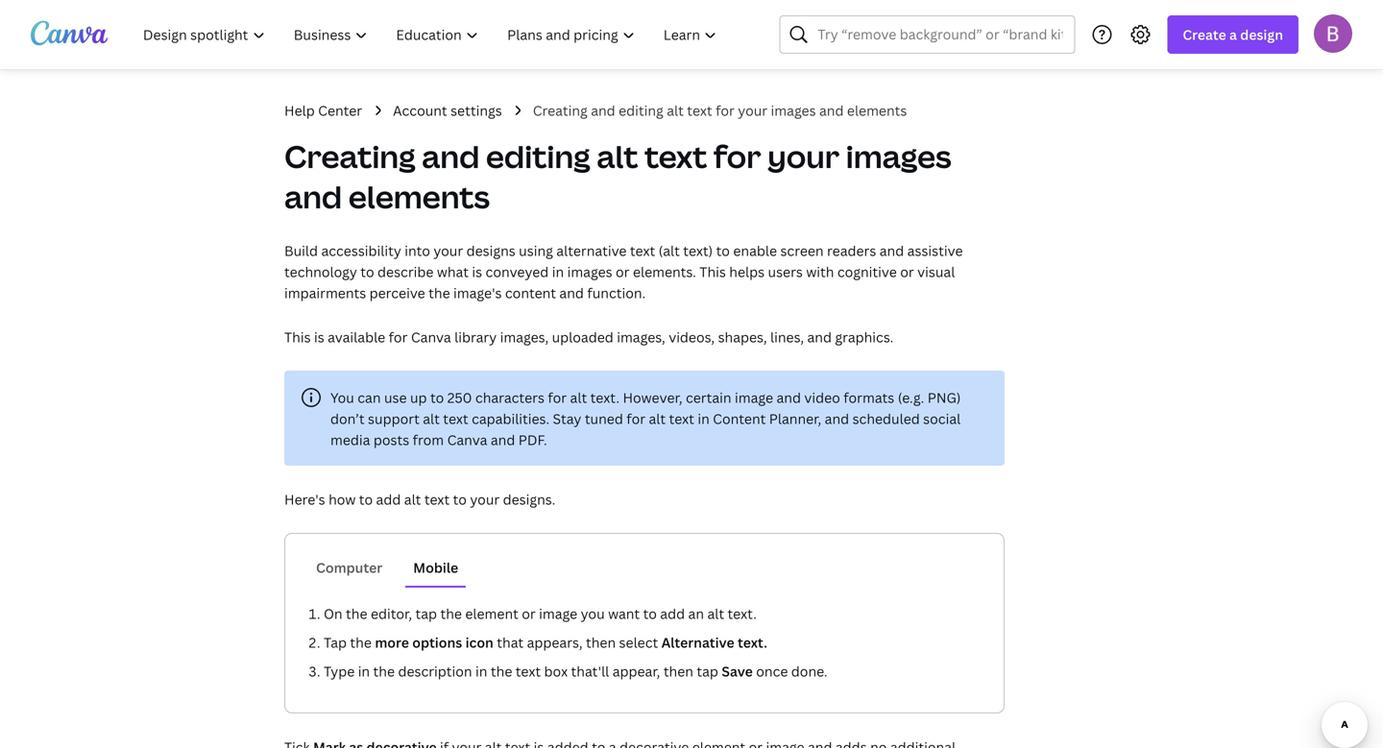 Task type: vqa. For each thing, say whether or not it's contained in the screenshot.
in in the build accessibility into your designs using alternative text (alt text) to enable screen readers and assistive technology to describe what is conveyed in images or elements. this helps users with cognitive or visual impairments perceive the image's content and function.
yes



Task type: locate. For each thing, give the bounding box(es) containing it.
tap
[[416, 605, 437, 623], [697, 663, 719, 681]]

creating and editing alt text for your images and elements link
[[533, 100, 908, 121]]

is up image's at the left top of page
[[472, 263, 483, 281]]

text. right an
[[728, 605, 757, 623]]

posts
[[374, 431, 410, 449]]

use
[[384, 389, 407, 407]]

0 horizontal spatial this
[[284, 328, 311, 346]]

0 vertical spatial then
[[586, 634, 616, 652]]

in down certain
[[698, 410, 710, 428]]

a
[[1230, 25, 1238, 44]]

in right the type
[[358, 663, 370, 681]]

helps
[[730, 263, 765, 281]]

save
[[722, 663, 753, 681]]

image's
[[454, 284, 502, 302]]

0 vertical spatial canva
[[411, 328, 451, 346]]

icon
[[466, 634, 494, 652]]

tap left save
[[697, 663, 719, 681]]

images, down content
[[500, 328, 549, 346]]

1 horizontal spatial images
[[771, 101, 816, 120]]

to left designs.
[[453, 491, 467, 509]]

pdf.
[[519, 431, 547, 449]]

help center link
[[284, 100, 362, 121]]

here's how to add alt text to your designs.
[[284, 491, 556, 509]]

this down impairments
[[284, 328, 311, 346]]

0 vertical spatial creating and editing alt text for your images and elements
[[533, 101, 908, 120]]

your
[[738, 101, 768, 120], [768, 136, 840, 177], [434, 242, 463, 260], [470, 491, 500, 509]]

0 vertical spatial text.
[[591, 389, 620, 407]]

text. inside the you can use up to 250 characters for alt text. however, certain image and video formats (e.g. png) don't support alt text capabilities. stay tuned for alt text in content planner, and scheduled social media posts from canva and pdf.
[[591, 389, 620, 407]]

add right the how
[[376, 491, 401, 509]]

editor,
[[371, 605, 412, 623]]

2 vertical spatial images
[[568, 263, 613, 281]]

images inside the build accessibility into your designs using alternative text (alt text) to enable screen readers and assistive technology to describe what is conveyed in images or elements. this helps users with cognitive or visual impairments perceive the image's content and function.
[[568, 263, 613, 281]]

text.
[[591, 389, 620, 407], [728, 605, 757, 623], [738, 634, 768, 652]]

editing
[[619, 101, 664, 120], [486, 136, 591, 177]]

is left available
[[314, 328, 325, 346]]

help center
[[284, 101, 362, 120]]

that
[[497, 634, 524, 652]]

0 vertical spatial image
[[735, 389, 774, 407]]

0 vertical spatial this
[[700, 263, 726, 281]]

what
[[437, 263, 469, 281]]

to
[[717, 242, 730, 260], [361, 263, 374, 281], [430, 389, 444, 407], [359, 491, 373, 509], [453, 491, 467, 509], [643, 605, 657, 623]]

0 horizontal spatial images,
[[500, 328, 549, 346]]

type
[[324, 663, 355, 681]]

into
[[405, 242, 430, 260]]

1 horizontal spatial then
[[664, 663, 694, 681]]

0 horizontal spatial tap
[[416, 605, 437, 623]]

1 vertical spatial then
[[664, 663, 694, 681]]

creating
[[533, 101, 588, 120], [284, 136, 416, 177]]

Try "remove background" or "brand kit" search field
[[818, 16, 1063, 53]]

1 horizontal spatial this
[[700, 263, 726, 281]]

creating and editing alt text for your images and elements
[[533, 101, 908, 120], [284, 136, 952, 218]]

settings
[[451, 101, 502, 120]]

2 horizontal spatial images
[[846, 136, 952, 177]]

bob builder image
[[1315, 14, 1353, 53]]

images inside creating and editing alt text for your images and elements
[[846, 136, 952, 177]]

text)
[[684, 242, 713, 260]]

this inside the build accessibility into your designs using alternative text (alt text) to enable screen readers and assistive technology to describe what is conveyed in images or elements. this helps users with cognitive or visual impairments perceive the image's content and function.
[[700, 263, 726, 281]]

1 horizontal spatial editing
[[619, 101, 664, 120]]

select
[[619, 634, 659, 652]]

canva inside the you can use up to 250 characters for alt text. however, certain image and video formats (e.g. png) don't support alt text capabilities. stay tuned for alt text in content planner, and scheduled social media posts from canva and pdf.
[[447, 431, 488, 449]]

account
[[393, 101, 448, 120]]

your inside creating and editing alt text for your images and elements
[[768, 136, 840, 177]]

account settings
[[393, 101, 502, 120]]

tap up options
[[416, 605, 437, 623]]

in down using
[[552, 263, 564, 281]]

center
[[318, 101, 362, 120]]

this down text) on the top
[[700, 263, 726, 281]]

to down accessibility
[[361, 263, 374, 281]]

1 vertical spatial editing
[[486, 136, 591, 177]]

in
[[552, 263, 564, 281], [698, 410, 710, 428], [358, 663, 370, 681], [476, 663, 488, 681]]

alt
[[667, 101, 684, 120], [597, 136, 639, 177], [570, 389, 587, 407], [423, 410, 440, 428], [649, 410, 666, 428], [404, 491, 421, 509], [708, 605, 725, 623]]

describe
[[378, 263, 434, 281]]

or up tap the more options icon that appears, then select alternative text.
[[522, 605, 536, 623]]

1 vertical spatial tap
[[697, 663, 719, 681]]

the down more
[[373, 663, 395, 681]]

text. up tuned on the left bottom of the page
[[591, 389, 620, 407]]

cognitive
[[838, 263, 897, 281]]

alternative
[[662, 634, 735, 652]]

1 vertical spatial elements
[[349, 176, 490, 218]]

or left visual
[[901, 263, 915, 281]]

2 images, from the left
[[617, 328, 666, 346]]

0 vertical spatial elements
[[848, 101, 908, 120]]

2 horizontal spatial or
[[901, 263, 915, 281]]

to right up
[[430, 389, 444, 407]]

(alt
[[659, 242, 680, 260]]

an
[[689, 605, 704, 623]]

text. up save
[[738, 634, 768, 652]]

0 vertical spatial editing
[[619, 101, 664, 120]]

can
[[358, 389, 381, 407]]

1 vertical spatial creating
[[284, 136, 416, 177]]

0 vertical spatial images
[[771, 101, 816, 120]]

visual
[[918, 263, 956, 281]]

add left an
[[661, 605, 685, 623]]

1 vertical spatial text.
[[728, 605, 757, 623]]

1 vertical spatial canva
[[447, 431, 488, 449]]

here's
[[284, 491, 325, 509]]

1 horizontal spatial add
[[661, 605, 685, 623]]

then down alternative
[[664, 663, 694, 681]]

screen
[[781, 242, 824, 260]]

0 horizontal spatial images
[[568, 263, 613, 281]]

available
[[328, 328, 386, 346]]

media
[[331, 431, 370, 449]]

images, left the videos,
[[617, 328, 666, 346]]

image up "content"
[[735, 389, 774, 407]]

0 horizontal spatial creating
[[284, 136, 416, 177]]

designs
[[467, 242, 516, 260]]

type in the description in the text box that'll appear, then tap save once done.
[[324, 663, 828, 681]]

for
[[716, 101, 735, 120], [714, 136, 762, 177], [389, 328, 408, 346], [548, 389, 567, 407], [627, 410, 646, 428]]

don't
[[331, 410, 365, 428]]

images
[[771, 101, 816, 120], [846, 136, 952, 177], [568, 263, 613, 281]]

text inside creating and editing alt text for your images and elements
[[645, 136, 708, 177]]

mobile button
[[406, 550, 466, 586]]

top level navigation element
[[131, 15, 734, 54]]

0 vertical spatial is
[[472, 263, 483, 281]]

accessibility
[[321, 242, 402, 260]]

readers
[[827, 242, 877, 260]]

add
[[376, 491, 401, 509], [661, 605, 685, 623]]

on the editor, tap the element or image you want to add an alt text.
[[324, 605, 757, 623]]

1 horizontal spatial is
[[472, 263, 483, 281]]

to right text) on the top
[[717, 242, 730, 260]]

0 vertical spatial tap
[[416, 605, 437, 623]]

1 horizontal spatial elements
[[848, 101, 908, 120]]

1 vertical spatial images
[[846, 136, 952, 177]]

the
[[429, 284, 450, 302], [346, 605, 368, 623], [441, 605, 462, 623], [350, 634, 372, 652], [373, 663, 395, 681], [491, 663, 513, 681]]

then down the you
[[586, 634, 616, 652]]

canva
[[411, 328, 451, 346], [447, 431, 488, 449]]

creating right settings
[[533, 101, 588, 120]]

canva left library
[[411, 328, 451, 346]]

text inside creating and editing alt text for your images and elements link
[[687, 101, 713, 120]]

designs.
[[503, 491, 556, 509]]

box
[[544, 663, 568, 681]]

0 vertical spatial creating
[[533, 101, 588, 120]]

1 horizontal spatial images,
[[617, 328, 666, 346]]

up
[[410, 389, 427, 407]]

creating down center
[[284, 136, 416, 177]]

uploaded
[[552, 328, 614, 346]]

canva right from
[[447, 431, 488, 449]]

1 vertical spatial image
[[539, 605, 578, 623]]

the down what
[[429, 284, 450, 302]]

with
[[807, 263, 835, 281]]

1 vertical spatial is
[[314, 328, 325, 346]]

0 horizontal spatial elements
[[349, 176, 490, 218]]

or up function.
[[616, 263, 630, 281]]

and
[[591, 101, 616, 120], [820, 101, 844, 120], [422, 136, 480, 177], [284, 176, 342, 218], [880, 242, 905, 260], [560, 284, 584, 302], [808, 328, 832, 346], [777, 389, 801, 407], [825, 410, 850, 428], [491, 431, 515, 449]]

alternative
[[557, 242, 627, 260]]

0 horizontal spatial add
[[376, 491, 401, 509]]

1 horizontal spatial image
[[735, 389, 774, 407]]

image up appears,
[[539, 605, 578, 623]]

elements
[[848, 101, 908, 120], [349, 176, 490, 218]]



Task type: describe. For each thing, give the bounding box(es) containing it.
create a design
[[1183, 25, 1284, 44]]

however,
[[623, 389, 683, 407]]

you can use up to 250 characters for alt text. however, certain image and video formats (e.g. png) don't support alt text capabilities. stay tuned for alt text in content planner, and scheduled social media posts from canva and pdf.
[[331, 389, 961, 449]]

text inside the build accessibility into your designs using alternative text (alt text) to enable screen readers and assistive technology to describe what is conveyed in images or elements. this helps users with cognitive or visual impairments perceive the image's content and function.
[[630, 242, 656, 260]]

this is available for canva library images, uploaded images, videos, shapes, lines, and graphics.
[[284, 328, 894, 346]]

graphics.
[[836, 328, 894, 346]]

0 horizontal spatial or
[[522, 605, 536, 623]]

perceive
[[370, 284, 425, 302]]

impairments
[[284, 284, 366, 302]]

technology
[[284, 263, 357, 281]]

250
[[448, 389, 472, 407]]

content
[[505, 284, 556, 302]]

design
[[1241, 25, 1284, 44]]

0 horizontal spatial image
[[539, 605, 578, 623]]

from
[[413, 431, 444, 449]]

video
[[805, 389, 841, 407]]

to right want
[[643, 605, 657, 623]]

more
[[375, 634, 409, 652]]

in inside the you can use up to 250 characters for alt text. however, certain image and video formats (e.g. png) don't support alt text capabilities. stay tuned for alt text in content planner, and scheduled social media posts from canva and pdf.
[[698, 410, 710, 428]]

computer
[[316, 559, 383, 577]]

1 horizontal spatial tap
[[697, 663, 719, 681]]

to right the how
[[359, 491, 373, 509]]

conveyed
[[486, 263, 549, 281]]

2 vertical spatial text.
[[738, 634, 768, 652]]

create
[[1183, 25, 1227, 44]]

mobile
[[414, 559, 459, 577]]

planner,
[[770, 410, 822, 428]]

in down icon
[[476, 663, 488, 681]]

appears,
[[527, 634, 583, 652]]

the down that
[[491, 663, 513, 681]]

you
[[581, 605, 605, 623]]

done.
[[792, 663, 828, 681]]

shapes,
[[718, 328, 767, 346]]

1 horizontal spatial or
[[616, 263, 630, 281]]

image inside the you can use up to 250 characters for alt text. however, certain image and video formats (e.g. png) don't support alt text capabilities. stay tuned for alt text in content planner, and scheduled social media posts from canva and pdf.
[[735, 389, 774, 407]]

tuned
[[585, 410, 624, 428]]

build
[[284, 242, 318, 260]]

help
[[284, 101, 315, 120]]

characters
[[476, 389, 545, 407]]

library
[[455, 328, 497, 346]]

is inside the build accessibility into your designs using alternative text (alt text) to enable screen readers and assistive technology to describe what is conveyed in images or elements. this helps users with cognitive or visual impairments perceive the image's content and function.
[[472, 263, 483, 281]]

1 vertical spatial add
[[661, 605, 685, 623]]

support
[[368, 410, 420, 428]]

appear,
[[613, 663, 661, 681]]

description
[[398, 663, 472, 681]]

assistive
[[908, 242, 963, 260]]

want
[[608, 605, 640, 623]]

certain
[[686, 389, 732, 407]]

0 horizontal spatial editing
[[486, 136, 591, 177]]

stay
[[553, 410, 582, 428]]

function.
[[588, 284, 646, 302]]

in inside the build accessibility into your designs using alternative text (alt text) to enable screen readers and assistive technology to describe what is conveyed in images or elements. this helps users with cognitive or visual impairments perceive the image's content and function.
[[552, 263, 564, 281]]

once
[[757, 663, 788, 681]]

you
[[331, 389, 354, 407]]

users
[[768, 263, 803, 281]]

options
[[412, 634, 462, 652]]

that'll
[[571, 663, 610, 681]]

elements inside creating and editing alt text for your images and elements
[[349, 176, 490, 218]]

computer button
[[308, 550, 390, 586]]

your inside the build accessibility into your designs using alternative text (alt text) to enable screen readers and assistive technology to describe what is conveyed in images or elements. this helps users with cognitive or visual impairments perceive the image's content and function.
[[434, 242, 463, 260]]

tap the more options icon that appears, then select alternative text.
[[324, 634, 768, 652]]

on
[[324, 605, 343, 623]]

to inside the you can use up to 250 characters for alt text. however, certain image and video formats (e.g. png) don't support alt text capabilities. stay tuned for alt text in content planner, and scheduled social media posts from canva and pdf.
[[430, 389, 444, 407]]

0 horizontal spatial then
[[586, 634, 616, 652]]

capabilities.
[[472, 410, 550, 428]]

the right on
[[346, 605, 368, 623]]

how
[[329, 491, 356, 509]]

build accessibility into your designs using alternative text (alt text) to enable screen readers and assistive technology to describe what is conveyed in images or elements. this helps users with cognitive or visual impairments perceive the image's content and function.
[[284, 242, 963, 302]]

1 images, from the left
[[500, 328, 549, 346]]

tap
[[324, 634, 347, 652]]

elements.
[[633, 263, 697, 281]]

videos,
[[669, 328, 715, 346]]

scheduled
[[853, 410, 920, 428]]

1 vertical spatial this
[[284, 328, 311, 346]]

png)
[[928, 389, 961, 407]]

1 horizontal spatial creating
[[533, 101, 588, 120]]

1 vertical spatial creating and editing alt text for your images and elements
[[284, 136, 952, 218]]

content
[[713, 410, 766, 428]]

enable
[[734, 242, 777, 260]]

account settings link
[[393, 100, 502, 121]]

using
[[519, 242, 553, 260]]

lines,
[[771, 328, 804, 346]]

the up options
[[441, 605, 462, 623]]

0 horizontal spatial is
[[314, 328, 325, 346]]

element
[[465, 605, 519, 623]]

create a design button
[[1168, 15, 1299, 54]]

(e.g.
[[898, 389, 925, 407]]

the inside the build accessibility into your designs using alternative text (alt text) to enable screen readers and assistive technology to describe what is conveyed in images or elements. this helps users with cognitive or visual impairments perceive the image's content and function.
[[429, 284, 450, 302]]

the right tap
[[350, 634, 372, 652]]

social
[[924, 410, 961, 428]]

formats
[[844, 389, 895, 407]]

0 vertical spatial add
[[376, 491, 401, 509]]



